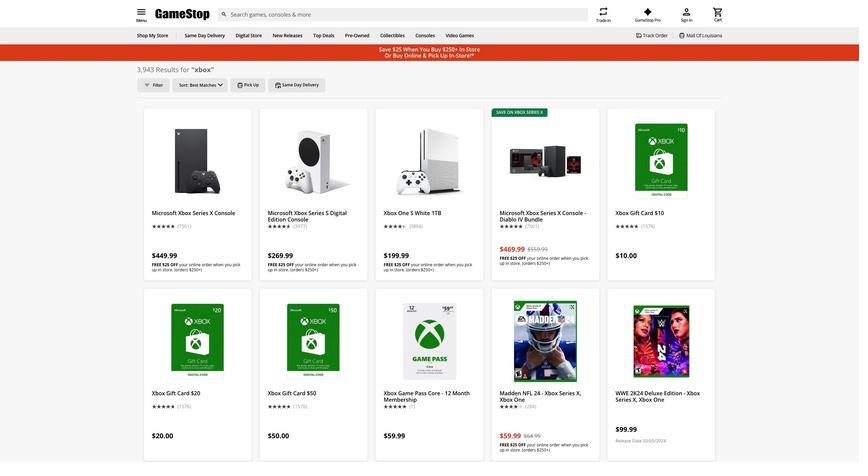 Task type: locate. For each thing, give the bounding box(es) containing it.
gamestop pro icon image
[[644, 8, 653, 16]]

None search field
[[217, 8, 588, 21]]

Search games, consoles & more search field
[[231, 8, 576, 21]]



Task type: vqa. For each thing, say whether or not it's contained in the screenshot.
text field
no



Task type: describe. For each thing, give the bounding box(es) containing it.
gamestop image
[[155, 8, 210, 21]]



